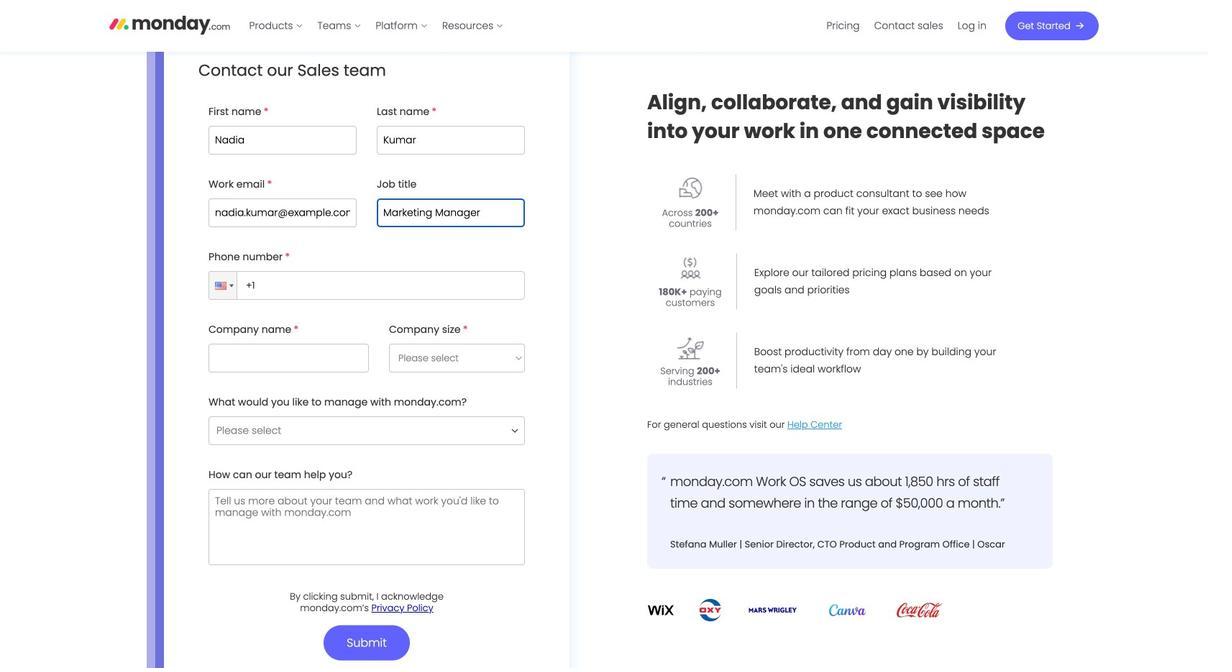 Task type: locate. For each thing, give the bounding box(es) containing it.
wix image
[[648, 598, 675, 623]]

coca cola image
[[897, 598, 943, 623]]

list
[[242, 0, 511, 52], [820, 0, 994, 52]]

name@company.com email field
[[209, 199, 357, 227]]

2 list from the left
[[820, 0, 994, 52]]

None text field
[[209, 126, 357, 155], [377, 126, 525, 155], [209, 126, 357, 155], [377, 126, 525, 155]]

0 horizontal spatial list
[[242, 0, 511, 52]]

1 horizontal spatial list
[[820, 0, 994, 52]]

None text field
[[377, 199, 525, 227], [209, 344, 369, 373], [377, 199, 525, 227], [209, 344, 369, 373]]

canva image
[[822, 605, 874, 617]]

main element
[[242, 0, 1100, 52]]

monday.com logo image
[[109, 9, 231, 40]]

united states: + 1 image
[[230, 285, 234, 287]]



Task type: vqa. For each thing, say whether or not it's contained in the screenshot.
JUST
no



Task type: describe. For each thing, give the bounding box(es) containing it.
oxy image
[[698, 598, 724, 623]]

countries icon image
[[677, 176, 704, 202]]

customers icon image
[[677, 255, 704, 282]]

1 (702) 123-4567 telephone field
[[234, 271, 525, 300]]

Tell us more about your team and what work you'd like to manage with monday.com text field
[[209, 489, 525, 566]]

mars wrigley image
[[747, 605, 799, 616]]

1 list from the left
[[242, 0, 511, 52]]

industries icon image
[[677, 334, 704, 361]]



